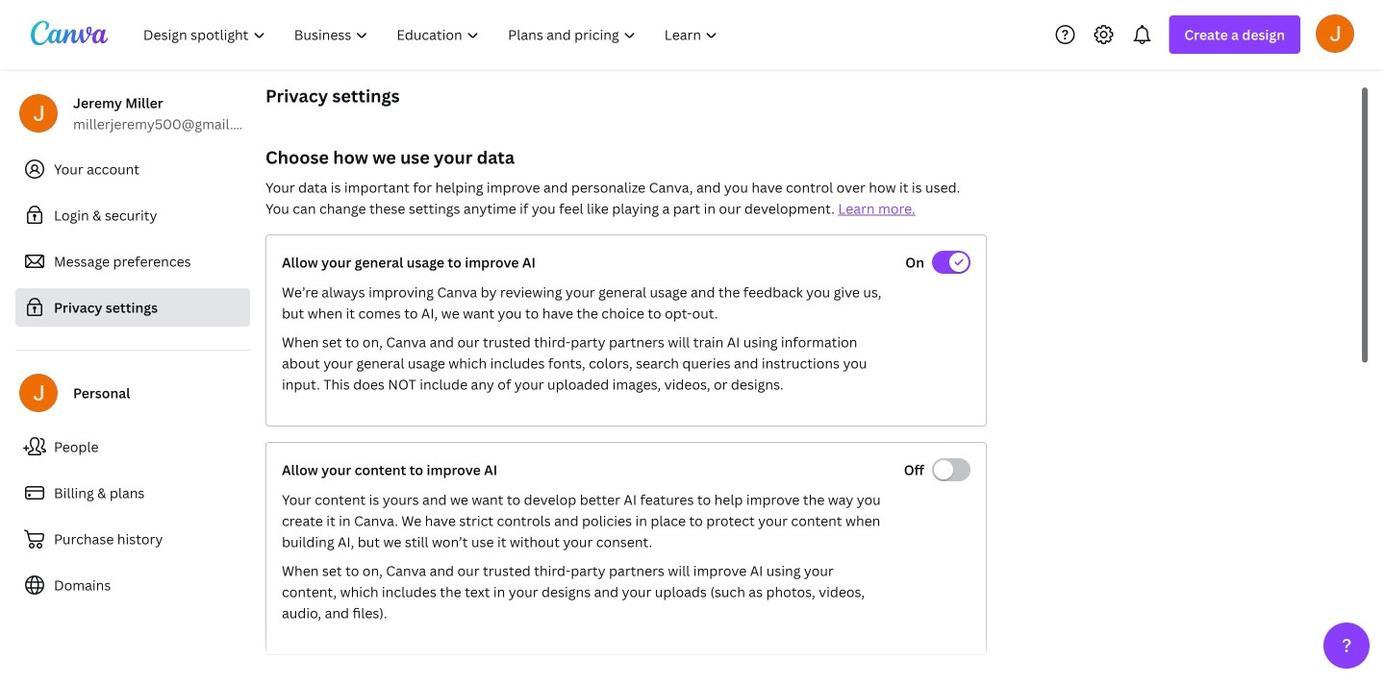 Task type: locate. For each thing, give the bounding box(es) containing it.
jeremy miller image
[[1316, 14, 1354, 53]]

top level navigation element
[[131, 15, 734, 54]]



Task type: vqa. For each thing, say whether or not it's contained in the screenshot.
Jeremy Miller IMAGE on the top right of page
yes



